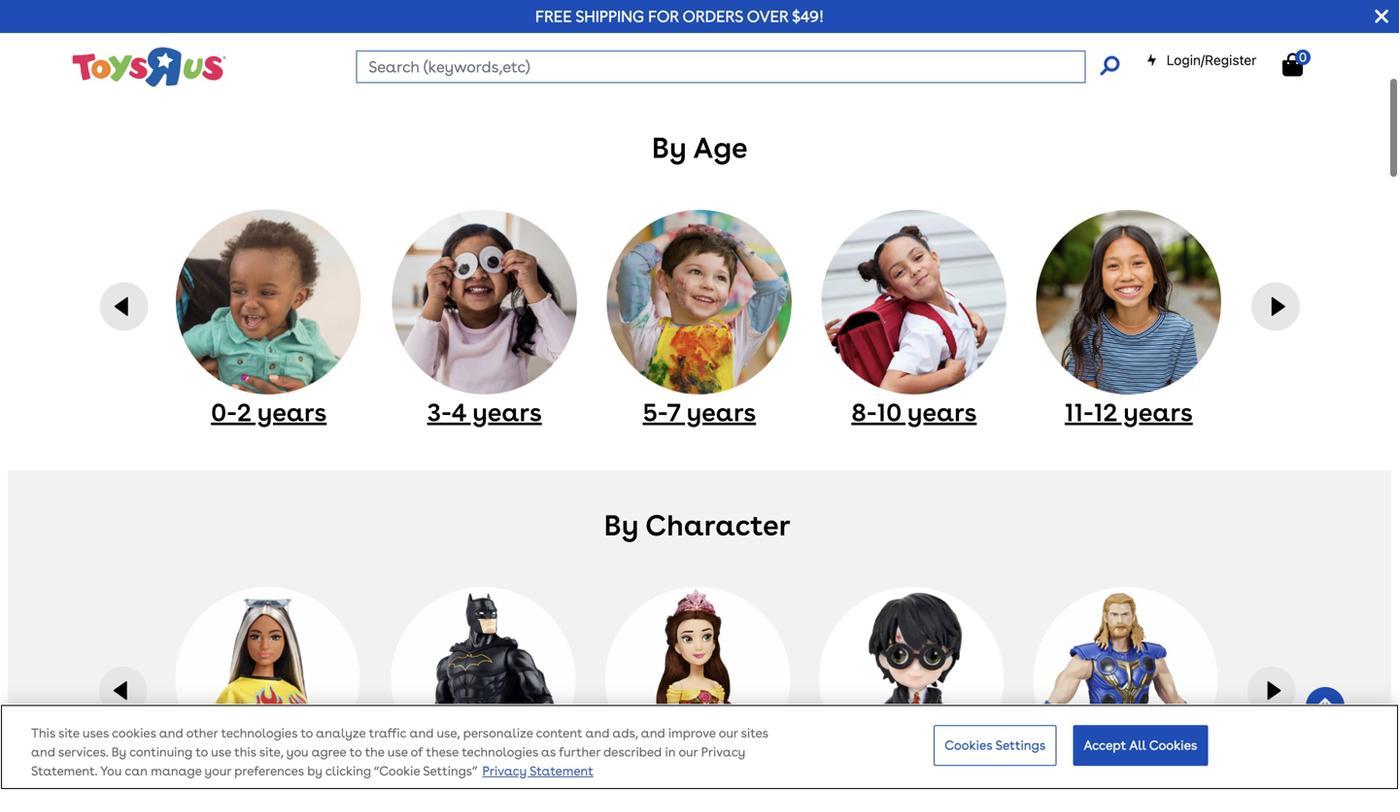 Task type: locate. For each thing, give the bounding box(es) containing it.
2 cookies from the left
[[1149, 738, 1198, 753]]

cookies settings
[[945, 738, 1046, 753]]

clicking
[[325, 763, 371, 778]]

2 horizontal spatial to
[[349, 744, 362, 759]]

0 horizontal spatial our
[[679, 744, 698, 759]]

technologies up the site,
[[221, 725, 298, 740]]

ways to shop image
[[0, 0, 1399, 94]]

1 use from the left
[[211, 744, 231, 759]]

1 horizontal spatial our
[[719, 725, 738, 740]]

1 horizontal spatial use
[[388, 744, 408, 759]]

all
[[1130, 738, 1146, 753]]

privacy inside this site uses cookies and other technologies to analyze traffic and use, personalize content and ads, and improve our sites and services. by continuing to use this site, you agree to the use of these technologies as further described in our privacy statement. you can manage your preferences by clicking "cookie settings"
[[701, 744, 746, 759]]

our left sites
[[719, 725, 738, 740]]

our right in
[[679, 744, 698, 759]]

to
[[301, 725, 313, 740], [196, 744, 208, 759], [349, 744, 362, 759]]

0
[[1299, 49, 1307, 64]]

accept all cookies button
[[1073, 725, 1208, 766]]

site
[[58, 725, 79, 740]]

cookies
[[945, 738, 993, 753], [1149, 738, 1198, 753]]

to up you
[[301, 725, 313, 740]]

None search field
[[356, 51, 1120, 83]]

cookies
[[112, 725, 156, 740]]

privacy statement
[[483, 763, 594, 778]]

1 horizontal spatial privacy
[[701, 744, 746, 759]]

1 cookies from the left
[[945, 738, 993, 753]]

technologies down the personalize
[[462, 744, 538, 759]]

privacy statement link
[[483, 763, 594, 778]]

continuing
[[129, 744, 193, 759]]

1 vertical spatial our
[[679, 744, 698, 759]]

accept
[[1084, 738, 1126, 753]]

use up your
[[211, 744, 231, 759]]

use
[[211, 744, 231, 759], [388, 744, 408, 759]]

0 horizontal spatial to
[[196, 744, 208, 759]]

Enter Keyword or Item No. search field
[[356, 51, 1086, 83]]

technologies
[[221, 725, 298, 740], [462, 744, 538, 759]]

0 horizontal spatial cookies
[[945, 738, 993, 753]]

cookies inside 'button'
[[945, 738, 993, 753]]

free
[[536, 7, 572, 26]]

uses
[[83, 725, 109, 740]]

0 horizontal spatial use
[[211, 744, 231, 759]]

cookies inside "button"
[[1149, 738, 1198, 753]]

free shipping for orders over $49! link
[[536, 7, 824, 26]]

by
[[111, 744, 126, 759]]

0 vertical spatial privacy
[[701, 744, 746, 759]]

toys r us image
[[71, 45, 226, 89]]

close button image
[[1375, 6, 1389, 27]]

"cookie
[[374, 763, 420, 778]]

free shipping for orders over $49!
[[536, 7, 824, 26]]

settings"
[[423, 763, 478, 778]]

1 vertical spatial privacy
[[483, 763, 527, 778]]

1 horizontal spatial cookies
[[1149, 738, 1198, 753]]

0 vertical spatial our
[[719, 725, 738, 740]]

1 horizontal spatial to
[[301, 725, 313, 740]]

0 horizontal spatial privacy
[[483, 763, 527, 778]]

0 vertical spatial technologies
[[221, 725, 298, 740]]

by
[[307, 763, 322, 778]]

and up continuing at left
[[159, 725, 183, 740]]

privacy down improve
[[701, 744, 746, 759]]

our
[[719, 725, 738, 740], [679, 744, 698, 759]]

to left the
[[349, 744, 362, 759]]

cookies left "settings"
[[945, 738, 993, 753]]

sites
[[741, 725, 768, 740]]

1 vertical spatial technologies
[[462, 744, 538, 759]]

statement
[[530, 763, 594, 778]]

to down other
[[196, 744, 208, 759]]

and
[[159, 725, 183, 740], [410, 725, 434, 740], [585, 725, 610, 740], [641, 725, 665, 740], [31, 744, 55, 759]]

use up '"cookie'
[[388, 744, 408, 759]]

privacy down the personalize
[[483, 763, 527, 778]]

of
[[411, 744, 423, 759]]

can
[[125, 763, 148, 778]]

over
[[747, 7, 789, 26]]

personalize
[[463, 725, 533, 740]]

cookies right the all
[[1149, 738, 1198, 753]]

2 use from the left
[[388, 744, 408, 759]]

privacy
[[701, 744, 746, 759], [483, 763, 527, 778]]

login/register
[[1167, 52, 1257, 68]]



Task type: vqa. For each thing, say whether or not it's contained in the screenshot.
& to the middle
no



Task type: describe. For each thing, give the bounding box(es) containing it.
cookies settings button
[[934, 725, 1057, 766]]

use,
[[437, 725, 460, 740]]

agree
[[312, 744, 346, 759]]

ads,
[[613, 725, 638, 740]]

accept all cookies
[[1084, 738, 1198, 753]]

this
[[234, 744, 256, 759]]

these
[[426, 744, 459, 759]]

statement.
[[31, 763, 97, 778]]

and up further
[[585, 725, 610, 740]]

other
[[186, 725, 218, 740]]

shopping bag image
[[1283, 53, 1303, 76]]

$49!
[[792, 7, 824, 26]]

login/register button
[[1146, 51, 1257, 70]]

and down this
[[31, 744, 55, 759]]

site,
[[259, 744, 283, 759]]

improve
[[669, 725, 716, 740]]

1 horizontal spatial technologies
[[462, 744, 538, 759]]

this
[[31, 725, 55, 740]]

in
[[665, 744, 676, 759]]

described
[[604, 744, 662, 759]]

preferences
[[234, 763, 304, 778]]

0 link
[[1283, 49, 1323, 77]]

0 horizontal spatial technologies
[[221, 725, 298, 740]]

manage
[[151, 763, 202, 778]]

your
[[205, 763, 231, 778]]

this site uses cookies and other technologies to analyze traffic and use, personalize content and ads, and improve our sites and services. by continuing to use this site, you agree to the use of these technologies as further described in our privacy statement. you can manage your preferences by clicking "cookie settings"
[[31, 725, 768, 778]]

and up in
[[641, 725, 665, 740]]

the
[[365, 744, 385, 759]]

services.
[[58, 744, 108, 759]]

shipping
[[576, 7, 644, 26]]

settings
[[996, 738, 1046, 753]]

as
[[541, 744, 556, 759]]

orders
[[683, 7, 743, 26]]

further
[[559, 744, 601, 759]]

you
[[286, 744, 309, 759]]

analyze
[[316, 725, 366, 740]]

you
[[100, 763, 122, 778]]

for
[[648, 7, 679, 26]]

traffic
[[369, 725, 407, 740]]

content
[[536, 725, 583, 740]]

and up of
[[410, 725, 434, 740]]



